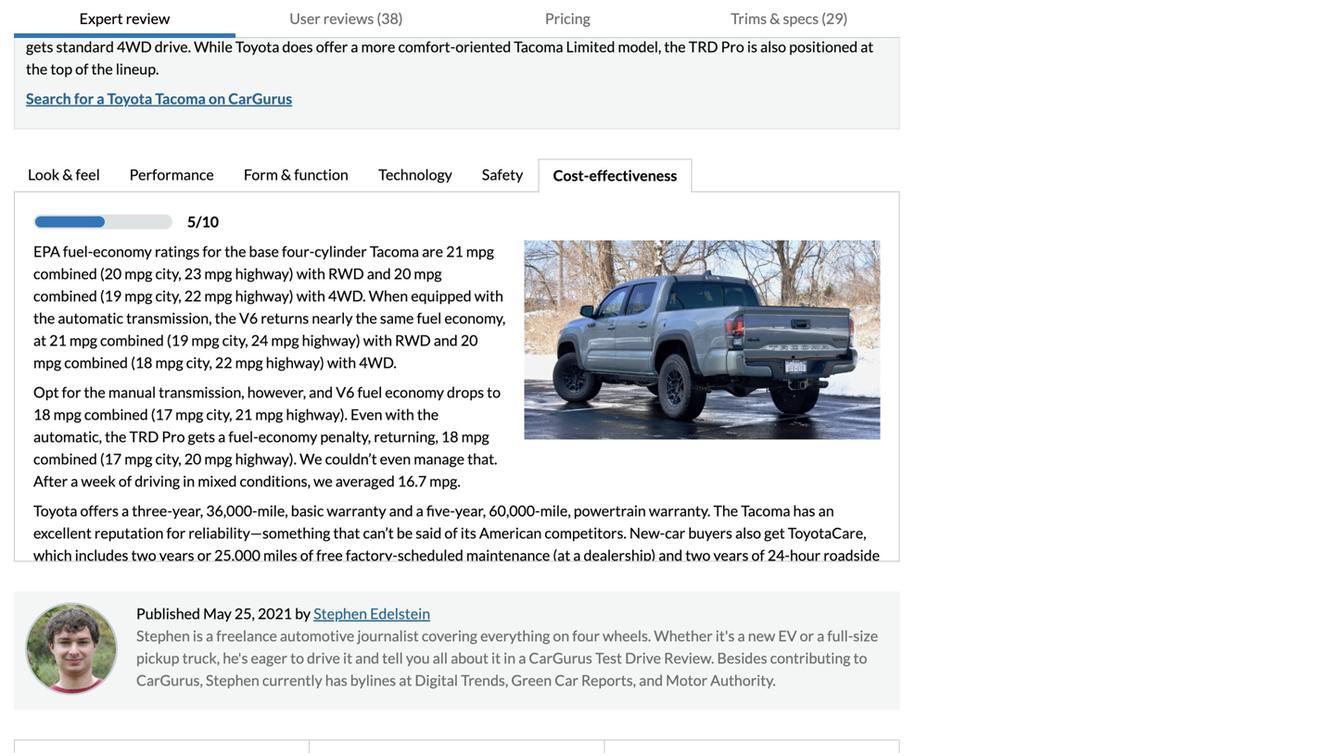 Task type: locate. For each thing, give the bounding box(es) containing it.
1 horizontal spatial the
[[713, 502, 738, 520]]

23
[[184, 265, 201, 283]]

search for a toyota tacoma on cargurus link
[[26, 90, 292, 108]]

was
[[132, 15, 157, 33]]

21 down 'however,'
[[235, 406, 252, 424]]

the
[[363, 15, 388, 33], [713, 502, 738, 520]]

get
[[764, 524, 785, 542]]

fuel down equipped
[[417, 309, 442, 327]]

pro up driving on the bottom
[[162, 428, 185, 446]]

tab
[[15, 741, 310, 754], [310, 741, 605, 754], [605, 741, 899, 754]]

of right top at the left top of page
[[75, 60, 88, 78]]

four-
[[282, 243, 314, 261]]

gets down our
[[26, 38, 53, 56]]

transmission, inside opt for the manual transmission, however, and v6 fuel economy drops to 18 mpg combined (17 mpg city, 21 mpg highway). even with the automatic, the trd pro gets a fuel-economy penalty, returning, 18 mpg combined (17 mpg city, 20 mpg highway). we couldn't even manage that. after a week of driving in mixed conditions, we averaged 16.7 mpg.
[[159, 383, 244, 402]]

a left the 'full-'
[[817, 627, 824, 645]]

performance tab
[[116, 159, 230, 193]]

basic
[[291, 502, 324, 520]]

years up unlimited
[[159, 547, 194, 565]]

& right form
[[281, 166, 291, 184]]

offers
[[80, 502, 119, 520]]

reports,
[[581, 672, 636, 690]]

2 horizontal spatial 20
[[461, 332, 478, 350]]

0 vertical spatial fuel
[[417, 309, 442, 327]]

toyota inside our test vehicle was a tacoma trd pro double cab. the trd pro is the most off-road focused of the tacoma models, so naturally, it gets standard 4wd drive. while toyota does offer a more comfort-oriented tacoma limited model, the trd pro is also positioned at the top of the lineup.
[[235, 38, 279, 56]]

with down includes on the left
[[103, 569, 132, 587]]

1 horizontal spatial 22
[[215, 354, 232, 372]]

0 vertical spatial rwd
[[328, 265, 364, 283]]

dealership)
[[584, 547, 656, 565]]

v6 up 24
[[239, 309, 258, 327]]

tab list containing look & feel
[[14, 159, 900, 193]]

0 vertical spatial gets
[[26, 38, 53, 56]]

fuel
[[417, 309, 442, 327], [357, 383, 382, 402]]

1 vertical spatial fuel-
[[228, 428, 258, 446]]

0 horizontal spatial toyota
[[33, 502, 77, 520]]

with inside opt for the manual transmission, however, and v6 fuel economy drops to 18 mpg combined (17 mpg city, 21 mpg highway). even with the automatic, the trd pro gets a fuel-economy penalty, returning, 18 mpg combined (17 mpg city, 20 mpg highway). we couldn't even manage that. after a week of driving in mixed conditions, we averaged 16.7 mpg.
[[385, 406, 414, 424]]

equipped
[[411, 287, 472, 305]]

for inside epa fuel-economy ratings for the base four-cylinder tacoma are 21 mpg combined (20 mpg city, 23 mpg highway) with rwd and 20 mpg combined (19 mpg city, 22 mpg highway) with 4wd. when equipped with the automatic transmission, the v6 returns nearly the same fuel economy, at 21 mpg combined (19 mpg city, 24 mpg highway) with rwd and 20 mpg combined (18 mpg city, 22 mpg highway) with 4wd.
[[202, 243, 222, 261]]

stephen down 'published'
[[136, 627, 190, 645]]

transmission, inside epa fuel-economy ratings for the base four-cylinder tacoma are 21 mpg combined (20 mpg city, 23 mpg highway) with rwd and 20 mpg combined (19 mpg city, 22 mpg highway) with 4wd. when equipped with the automatic transmission, the v6 returns nearly the same fuel economy, at 21 mpg combined (19 mpg city, 24 mpg highway) with rwd and 20 mpg combined (18 mpg city, 22 mpg highway) with 4wd.
[[126, 309, 212, 327]]

roadside
[[823, 547, 880, 565]]

0 vertical spatial economy
[[93, 243, 152, 261]]

journalist
[[357, 627, 419, 645]]

0 horizontal spatial year,
[[172, 502, 203, 520]]

1 horizontal spatial in
[[504, 650, 516, 668]]

(17
[[151, 406, 173, 424], [100, 450, 122, 468]]

0 vertical spatial transmission,
[[126, 309, 212, 327]]

1 vertical spatial fuel
[[357, 383, 382, 402]]

tab list
[[14, 0, 900, 38], [14, 159, 900, 193], [14, 740, 900, 754]]

4wd
[[117, 38, 152, 56]]

1 vertical spatial v6
[[336, 383, 355, 402]]

edelstein
[[370, 605, 430, 623]]

2 horizontal spatial to
[[853, 650, 867, 668]]

it
[[858, 15, 867, 33], [343, 650, 352, 668], [491, 650, 501, 668]]

of left 24- on the right bottom
[[751, 547, 765, 565]]

opt for the manual transmission, however, and v6 fuel economy drops to 18 mpg combined (17 mpg city, 21 mpg highway). even with the automatic, the trd pro gets a fuel-economy penalty, returning, 18 mpg combined (17 mpg city, 20 mpg highway). we couldn't even manage that. after a week of driving in mixed conditions, we averaged 16.7 mpg.
[[33, 383, 501, 491]]

pro left 'double'
[[255, 15, 278, 33]]

wheels.
[[603, 627, 651, 645]]

0 horizontal spatial at
[[33, 332, 46, 350]]

transmission, right manual
[[159, 383, 244, 402]]

everything
[[480, 627, 550, 645]]

2 vertical spatial toyota
[[33, 502, 77, 520]]

form
[[244, 166, 278, 184]]

mile, up competitors.
[[540, 502, 571, 520]]

0 horizontal spatial (17
[[100, 450, 122, 468]]

1 vertical spatial is
[[747, 38, 757, 56]]

1 vertical spatial on
[[553, 627, 569, 645]]

and down 'drive'
[[639, 672, 663, 690]]

2 horizontal spatial 21
[[446, 243, 463, 261]]

whether
[[654, 627, 713, 645]]

tell
[[382, 650, 403, 668]]

1 vertical spatial cargurus
[[529, 650, 592, 668]]

highway). up penalty,
[[286, 406, 348, 424]]

economy,
[[444, 309, 506, 327]]

1 vertical spatial or
[[800, 627, 814, 645]]

1 horizontal spatial 21
[[235, 406, 252, 424]]

1 tab from the left
[[15, 741, 310, 754]]

1 horizontal spatial it
[[491, 650, 501, 668]]

offer
[[316, 38, 348, 56]]

1 vertical spatial gets
[[188, 428, 215, 446]]

1 vertical spatial at
[[33, 332, 46, 350]]

technology tab
[[365, 159, 468, 193]]

the left automatic
[[33, 309, 55, 327]]

by
[[295, 605, 311, 623]]

reliability—something
[[188, 524, 330, 542]]

0 vertical spatial highway).
[[286, 406, 348, 424]]

0 vertical spatial is
[[449, 15, 460, 33]]

a left five-
[[416, 502, 424, 520]]

at inside our test vehicle was a tacoma trd pro double cab. the trd pro is the most off-road focused of the tacoma models, so naturally, it gets standard 4wd drive. while toyota does offer a more comfort-oriented tacoma limited model, the trd pro is also positioned at the top of the lineup.
[[861, 38, 874, 56]]

at down you
[[399, 672, 412, 690]]

toyota up excellent
[[33, 502, 77, 520]]

20 inside opt for the manual transmission, however, and v6 fuel economy drops to 18 mpg combined (17 mpg city, 21 mpg highway). even with the automatic, the trd pro gets a fuel-economy penalty, returning, 18 mpg combined (17 mpg city, 20 mpg highway). we couldn't even manage that. after a week of driving in mixed conditions, we averaged 16.7 mpg.
[[184, 450, 201, 468]]

to down size
[[853, 650, 867, 668]]

0 vertical spatial toyota
[[235, 38, 279, 56]]

rwd down the same on the top of the page
[[395, 332, 431, 350]]

for down three-
[[166, 524, 186, 542]]

excellent
[[33, 524, 92, 542]]

0 horizontal spatial mile,
[[257, 502, 288, 520]]

toyota inside toyota offers a three-year, 36,000-mile, basic warranty and a five-year, 60,000-mile, powertrain warranty. the tacoma has an excellent reputation for reliability—something that can't be said of its american competitors. new-car buyers also get toyotacare, which includes two years or 25,000 miles of free factory-scheduled maintenance (at a dealership) and two years of 24-hour roadside assistance with unlimited mileage.
[[33, 502, 77, 520]]

2 vertical spatial stephen
[[206, 672, 259, 690]]

toyotacare,
[[788, 524, 866, 542]]

16.7
[[398, 472, 427, 491]]

0 horizontal spatial is
[[193, 627, 203, 645]]

cargurus up 'car'
[[529, 650, 592, 668]]

manage
[[414, 450, 465, 468]]

truck,
[[182, 650, 220, 668]]

1 vertical spatial 21
[[49, 332, 67, 350]]

& left specs
[[770, 9, 780, 27]]

1 horizontal spatial on
[[553, 627, 569, 645]]

0 vertical spatial on
[[209, 90, 225, 108]]

a right after
[[71, 472, 78, 491]]

1 horizontal spatial years
[[713, 547, 749, 565]]

city,
[[155, 265, 181, 283], [155, 287, 181, 305], [222, 332, 248, 350], [186, 354, 212, 372], [206, 406, 232, 424], [155, 450, 181, 468]]

warranty
[[327, 502, 386, 520]]

tab panel
[[14, 192, 900, 589]]

1 horizontal spatial fuel-
[[228, 428, 258, 446]]

on left four
[[553, 627, 569, 645]]

he's
[[223, 650, 248, 668]]

tab down the authority.
[[605, 741, 899, 754]]

combined up the (18
[[100, 332, 164, 350]]

fuel-
[[63, 243, 93, 261], [228, 428, 258, 446]]

unlimited
[[135, 569, 196, 587]]

to inside opt for the manual transmission, however, and v6 fuel economy drops to 18 mpg combined (17 mpg city, 21 mpg highway). even with the automatic, the trd pro gets a fuel-economy penalty, returning, 18 mpg combined (17 mpg city, 20 mpg highway). we couldn't even manage that. after a week of driving in mixed conditions, we averaged 16.7 mpg.
[[487, 383, 501, 402]]

year, up its
[[455, 502, 486, 520]]

also
[[760, 38, 786, 56], [735, 524, 761, 542]]

v6 inside opt for the manual transmission, however, and v6 fuel economy drops to 18 mpg combined (17 mpg city, 21 mpg highway). even with the automatic, the trd pro gets a fuel-economy penalty, returning, 18 mpg combined (17 mpg city, 20 mpg highway). we couldn't even manage that. after a week of driving in mixed conditions, we averaged 16.7 mpg.
[[336, 383, 355, 402]]

stephen down he's
[[206, 672, 259, 690]]

cargurus down does
[[228, 90, 292, 108]]

1 horizontal spatial to
[[487, 383, 501, 402]]

1 vertical spatial also
[[735, 524, 761, 542]]

pro inside opt for the manual transmission, however, and v6 fuel economy drops to 18 mpg combined (17 mpg city, 21 mpg highway). even with the automatic, the trd pro gets a fuel-economy penalty, returning, 18 mpg combined (17 mpg city, 20 mpg highway). we couldn't even manage that. after a week of driving in mixed conditions, we averaged 16.7 mpg.
[[162, 428, 185, 446]]

on
[[209, 90, 225, 108], [553, 627, 569, 645]]

2 vertical spatial at
[[399, 672, 412, 690]]

economy inside epa fuel-economy ratings for the base four-cylinder tacoma are 21 mpg combined (20 mpg city, 23 mpg highway) with rwd and 20 mpg combined (19 mpg city, 22 mpg highway) with 4wd. when equipped with the automatic transmission, the v6 returns nearly the same fuel economy, at 21 mpg combined (19 mpg city, 24 mpg highway) with rwd and 20 mpg combined (18 mpg city, 22 mpg highway) with 4wd.
[[93, 243, 152, 261]]

effectiveness
[[589, 167, 677, 185]]

in left mixed
[[183, 472, 195, 491]]

transmission, down 23
[[126, 309, 212, 327]]

and right 'however,'
[[309, 383, 333, 402]]

2 vertical spatial tab list
[[14, 740, 900, 754]]

to up currently
[[290, 650, 304, 668]]

4wd. down the same on the top of the page
[[359, 354, 397, 372]]

0 horizontal spatial 18
[[33, 406, 51, 424]]

trims
[[731, 9, 767, 27]]

0 horizontal spatial gets
[[26, 38, 53, 56]]

0 horizontal spatial or
[[197, 547, 211, 565]]

the right model,
[[664, 38, 686, 56]]

2 horizontal spatial it
[[858, 15, 867, 33]]

1 horizontal spatial year,
[[455, 502, 486, 520]]

& for look
[[62, 166, 73, 184]]

authority.
[[710, 672, 776, 690]]

(19 down 23
[[167, 332, 188, 350]]

free
[[316, 547, 343, 565]]

fuel up even
[[357, 383, 382, 402]]

five-
[[426, 502, 455, 520]]

two down buyers
[[685, 547, 711, 565]]

0 vertical spatial stephen
[[314, 605, 367, 623]]

in inside published may 25, 2021 by stephen edelstein stephen is a freelance automotive journalist covering everything on four wheels. whether it's a new ev or a full-size pickup truck, he's eager to drive it and tell you all about it in a cargurus test drive review. besides contributing to cargurus, stephen currently has bylines at digital trends, green car reports, and motor authority.
[[504, 650, 516, 668]]

0 horizontal spatial cargurus
[[228, 90, 292, 108]]

also inside our test vehicle was a tacoma trd pro double cab. the trd pro is the most off-road focused of the tacoma models, so naturally, it gets standard 4wd drive. while toyota does offer a more comfort-oriented tacoma limited model, the trd pro is also positioned at the top of the lineup.
[[760, 38, 786, 56]]

the inside toyota offers a three-year, 36,000-mile, basic warranty and a five-year, 60,000-mile, powertrain warranty. the tacoma has an excellent reputation for reliability—something that can't be said of its american competitors. new-car buyers also get toyotacare, which includes two years or 25,000 miles of free factory-scheduled maintenance (at a dealership) and two years of 24-hour roadside assistance with unlimited mileage.
[[713, 502, 738, 520]]

in inside opt for the manual transmission, however, and v6 fuel economy drops to 18 mpg combined (17 mpg city, 21 mpg highway). even with the automatic, the trd pro gets a fuel-economy penalty, returning, 18 mpg combined (17 mpg city, 20 mpg highway). we couldn't even manage that. after a week of driving in mixed conditions, we averaged 16.7 mpg.
[[183, 472, 195, 491]]

to
[[487, 383, 501, 402], [290, 650, 304, 668], [853, 650, 867, 668]]

0 vertical spatial 20
[[394, 265, 411, 283]]

0 horizontal spatial to
[[290, 650, 304, 668]]

toyota down lineup.
[[107, 90, 152, 108]]

couldn't
[[325, 450, 377, 468]]

road
[[546, 15, 576, 33]]

two
[[131, 547, 156, 565], [685, 547, 711, 565]]

1 vertical spatial transmission,
[[159, 383, 244, 402]]

year, down mixed
[[172, 502, 203, 520]]

1 vertical spatial 18
[[441, 428, 458, 446]]

2 vertical spatial is
[[193, 627, 203, 645]]

3 tab from the left
[[605, 741, 899, 754]]

pro up comfort-
[[423, 15, 446, 33]]

trd up while
[[222, 15, 252, 33]]

stephen up automotive
[[314, 605, 367, 623]]

combined down automatic
[[64, 354, 128, 372]]

after
[[33, 472, 68, 491]]

at up opt
[[33, 332, 46, 350]]

1 horizontal spatial fuel
[[417, 309, 442, 327]]

stephen
[[314, 605, 367, 623], [136, 627, 190, 645], [206, 672, 259, 690]]

2021 toyota tacoma test drive review costeffectivenessimage image
[[525, 241, 881, 440]]

mixed
[[198, 472, 237, 491]]

2 tab list from the top
[[14, 159, 900, 193]]

years down buyers
[[713, 547, 749, 565]]

has down drive
[[325, 672, 347, 690]]

0 vertical spatial v6
[[239, 309, 258, 327]]

at
[[861, 38, 874, 56], [33, 332, 46, 350], [399, 672, 412, 690]]

it right drive
[[343, 650, 352, 668]]

currently
[[262, 672, 322, 690]]

the left manual
[[84, 383, 105, 402]]

0 vertical spatial 4wd.
[[328, 287, 366, 305]]

1 tab list from the top
[[14, 0, 900, 38]]

tacoma inside epa fuel-economy ratings for the base four-cylinder tacoma are 21 mpg combined (20 mpg city, 23 mpg highway) with rwd and 20 mpg combined (19 mpg city, 22 mpg highway) with 4wd. when equipped with the automatic transmission, the v6 returns nearly the same fuel economy, at 21 mpg combined (19 mpg city, 24 mpg highway) with rwd and 20 mpg combined (18 mpg city, 22 mpg highway) with 4wd.
[[370, 243, 419, 261]]

1 horizontal spatial mile,
[[540, 502, 571, 520]]

1 vertical spatial (19
[[167, 332, 188, 350]]

0 horizontal spatial 22
[[184, 287, 201, 305]]

1 horizontal spatial two
[[685, 547, 711, 565]]

with up returning,
[[385, 406, 414, 424]]

gets up mixed
[[188, 428, 215, 446]]

trd inside opt for the manual transmission, however, and v6 fuel economy drops to 18 mpg combined (17 mpg city, 21 mpg highway). even with the automatic, the trd pro gets a fuel-economy penalty, returning, 18 mpg combined (17 mpg city, 20 mpg highway). we couldn't even manage that. after a week of driving in mixed conditions, we averaged 16.7 mpg.
[[129, 428, 159, 446]]

highway) down base
[[235, 265, 294, 283]]

that.
[[467, 450, 497, 468]]

it inside our test vehicle was a tacoma trd pro double cab. the trd pro is the most off-road focused of the tacoma models, so naturally, it gets standard 4wd drive. while toyota does offer a more comfort-oriented tacoma limited model, the trd pro is also positioned at the top of the lineup.
[[858, 15, 867, 33]]

1 horizontal spatial v6
[[336, 383, 355, 402]]

cargurus,
[[136, 672, 203, 690]]

published may 25, 2021 by stephen edelstein stephen is a freelance automotive journalist covering everything on four wheels. whether it's a new ev or a full-size pickup truck, he's eager to drive it and tell you all about it in a cargurus test drive review. besides contributing to cargurus, stephen currently has bylines at digital trends, green car reports, and motor authority.
[[136, 605, 878, 690]]

fuel- right the epa
[[63, 243, 93, 261]]

2021
[[258, 605, 292, 623]]

a down everything
[[518, 650, 526, 668]]

of
[[632, 15, 645, 33], [75, 60, 88, 78], [119, 472, 132, 491], [444, 524, 458, 542], [300, 547, 313, 565], [751, 547, 765, 565]]

(19
[[100, 287, 122, 305], [167, 332, 188, 350]]

of right "week"
[[119, 472, 132, 491]]

1 horizontal spatial is
[[449, 15, 460, 33]]

0 vertical spatial tab list
[[14, 0, 900, 38]]

a right offer
[[351, 38, 358, 56]]

rwd down cylinder
[[328, 265, 364, 283]]

0 vertical spatial (17
[[151, 406, 173, 424]]

0 horizontal spatial fuel
[[357, 383, 382, 402]]

a right the (at at left bottom
[[573, 547, 581, 565]]

21 down automatic
[[49, 332, 67, 350]]

the
[[462, 15, 484, 33], [648, 15, 670, 33], [664, 38, 686, 56], [26, 60, 48, 78], [91, 60, 113, 78], [225, 243, 246, 261], [33, 309, 55, 327], [215, 309, 236, 327], [356, 309, 377, 327], [84, 383, 105, 402], [417, 406, 439, 424], [105, 428, 126, 446]]

toyota left does
[[235, 38, 279, 56]]

0 horizontal spatial 20
[[184, 450, 201, 468]]

combined
[[33, 265, 97, 283], [33, 287, 97, 305], [100, 332, 164, 350], [64, 354, 128, 372], [84, 406, 148, 424], [33, 450, 97, 468]]

the down manual
[[105, 428, 126, 446]]

scheduled
[[398, 547, 463, 565]]

economy up the we
[[258, 428, 317, 446]]

of inside opt for the manual transmission, however, and v6 fuel economy drops to 18 mpg combined (17 mpg city, 21 mpg highway). even with the automatic, the trd pro gets a fuel-economy penalty, returning, 18 mpg combined (17 mpg city, 20 mpg highway). we couldn't even manage that. after a week of driving in mixed conditions, we averaged 16.7 mpg.
[[119, 472, 132, 491]]

expert
[[79, 9, 123, 27]]

a
[[160, 15, 167, 33], [351, 38, 358, 56], [97, 90, 104, 108], [218, 428, 226, 446], [71, 472, 78, 491], [121, 502, 129, 520], [416, 502, 424, 520], [573, 547, 581, 565], [206, 627, 213, 645], [738, 627, 745, 645], [817, 627, 824, 645], [518, 650, 526, 668]]

for
[[74, 90, 94, 108], [202, 243, 222, 261], [62, 383, 81, 402], [166, 524, 186, 542]]

1 horizontal spatial (19
[[167, 332, 188, 350]]

mpg
[[466, 243, 494, 261], [125, 265, 152, 283], [204, 265, 232, 283], [414, 265, 442, 283], [125, 287, 152, 305], [204, 287, 232, 305], [69, 332, 97, 350], [191, 332, 219, 350], [271, 332, 299, 350], [33, 354, 61, 372], [155, 354, 183, 372], [235, 354, 263, 372], [53, 406, 81, 424], [175, 406, 203, 424], [255, 406, 283, 424], [461, 428, 489, 446], [125, 450, 152, 468], [204, 450, 232, 468]]

0 vertical spatial fuel-
[[63, 243, 93, 261]]

four
[[572, 627, 600, 645]]

0 vertical spatial or
[[197, 547, 211, 565]]

0 vertical spatial also
[[760, 38, 786, 56]]

21 right are on the top of the page
[[446, 243, 463, 261]]

2 horizontal spatial &
[[770, 9, 780, 27]]

2 years from the left
[[713, 547, 749, 565]]

user
[[289, 9, 321, 27]]

eager
[[251, 650, 287, 668]]

years
[[159, 547, 194, 565], [713, 547, 749, 565]]

review
[[126, 9, 170, 27]]

highway). up 'conditions,'
[[235, 450, 297, 468]]

at inside published may 25, 2021 by stephen edelstein stephen is a freelance automotive journalist covering everything on four wheels. whether it's a new ev or a full-size pickup truck, he's eager to drive it and tell you all about it in a cargurus test drive review. besides contributing to cargurus, stephen currently has bylines at digital trends, green car reports, and motor authority.
[[399, 672, 412, 690]]

drive.
[[155, 38, 191, 56]]

2 horizontal spatial toyota
[[235, 38, 279, 56]]

look & feel tab
[[14, 159, 116, 193]]

0 horizontal spatial v6
[[239, 309, 258, 327]]

cargurus inside published may 25, 2021 by stephen edelstein stephen is a freelance automotive journalist covering everything on four wheels. whether it's a new ev or a full-size pickup truck, he's eager to drive it and tell you all about it in a cargurus test drive review. besides contributing to cargurus, stephen currently has bylines at digital trends, green car reports, and motor authority.
[[529, 650, 592, 668]]

1 vertical spatial 4wd.
[[359, 354, 397, 372]]

1 horizontal spatial economy
[[258, 428, 317, 446]]

1 vertical spatial the
[[713, 502, 738, 520]]

fuel inside epa fuel-economy ratings for the base four-cylinder tacoma are 21 mpg combined (20 mpg city, 23 mpg highway) with rwd and 20 mpg combined (19 mpg city, 22 mpg highway) with 4wd. when equipped with the automatic transmission, the v6 returns nearly the same fuel economy, at 21 mpg combined (19 mpg city, 24 mpg highway) with rwd and 20 mpg combined (18 mpg city, 22 mpg highway) with 4wd.
[[417, 309, 442, 327]]

2 vertical spatial 20
[[184, 450, 201, 468]]

v6 inside epa fuel-economy ratings for the base four-cylinder tacoma are 21 mpg combined (20 mpg city, 23 mpg highway) with rwd and 20 mpg combined (19 mpg city, 22 mpg highway) with 4wd. when equipped with the automatic transmission, the v6 returns nearly the same fuel economy, at 21 mpg combined (19 mpg city, 24 mpg highway) with rwd and 20 mpg combined (18 mpg city, 22 mpg highway) with 4wd.
[[239, 309, 258, 327]]

1 horizontal spatial rwd
[[395, 332, 431, 350]]

2 horizontal spatial at
[[861, 38, 874, 56]]

0 horizontal spatial has
[[325, 672, 347, 690]]

18 down opt
[[33, 406, 51, 424]]

or right ev
[[800, 627, 814, 645]]

1 horizontal spatial &
[[281, 166, 291, 184]]

0 horizontal spatial economy
[[93, 243, 152, 261]]

trends,
[[461, 672, 508, 690]]

automatic
[[58, 309, 123, 327]]

in down everything
[[504, 650, 516, 668]]

0 horizontal spatial two
[[131, 547, 156, 565]]

a up reputation
[[121, 502, 129, 520]]

20 up when
[[394, 265, 411, 283]]

search
[[26, 90, 71, 108]]

transmission,
[[126, 309, 212, 327], [159, 383, 244, 402]]

is
[[449, 15, 460, 33], [747, 38, 757, 56], [193, 627, 203, 645]]

with inside toyota offers a three-year, 36,000-mile, basic warranty and a five-year, 60,000-mile, powertrain warranty. the tacoma has an excellent reputation for reliability—something that can't be said of its american competitors. new-car buyers also get toyotacare, which includes two years or 25,000 miles of free factory-scheduled maintenance (at a dealership) and two years of 24-hour roadside assistance with unlimited mileage.
[[103, 569, 132, 587]]

it up trends,
[[491, 650, 501, 668]]

tacoma left are on the top of the page
[[370, 243, 419, 261]]

is down models,
[[747, 38, 757, 56]]

new
[[748, 627, 775, 645]]

22 down 23
[[184, 287, 201, 305]]

trd down manual
[[129, 428, 159, 446]]

at right positioned at the right
[[861, 38, 874, 56]]

when
[[369, 287, 408, 305]]

24
[[251, 332, 268, 350]]

(19 down the (20 at the top left of the page
[[100, 287, 122, 305]]

1 horizontal spatial cargurus
[[529, 650, 592, 668]]

cost-effectiveness tab
[[538, 159, 692, 193]]

1 vertical spatial has
[[325, 672, 347, 690]]

safety tab
[[468, 159, 538, 193]]

or
[[197, 547, 211, 565], [800, 627, 814, 645]]

1 vertical spatial in
[[504, 650, 516, 668]]

is up comfort-
[[449, 15, 460, 33]]



Task type: describe. For each thing, give the bounding box(es) containing it.
0 horizontal spatial on
[[209, 90, 225, 108]]

21 inside opt for the manual transmission, however, and v6 fuel economy drops to 18 mpg combined (17 mpg city, 21 mpg highway). even with the automatic, the trd pro gets a fuel-economy penalty, returning, 18 mpg combined (17 mpg city, 20 mpg highway). we couldn't even manage that. after a week of driving in mixed conditions, we averaged 16.7 mpg.
[[235, 406, 252, 424]]

factory-
[[346, 547, 398, 565]]

1 mile, from the left
[[257, 502, 288, 520]]

tacoma down off-
[[514, 38, 563, 56]]

the up returning,
[[417, 406, 439, 424]]

a right was
[[160, 15, 167, 33]]

function
[[294, 166, 348, 184]]

fuel- inside opt for the manual transmission, however, and v6 fuel economy drops to 18 mpg combined (17 mpg city, 21 mpg highway). even with the automatic, the trd pro gets a fuel-economy penalty, returning, 18 mpg combined (17 mpg city, 20 mpg highway). we couldn't even manage that. after a week of driving in mixed conditions, we averaged 16.7 mpg.
[[228, 428, 258, 446]]

1 vertical spatial 20
[[461, 332, 478, 350]]

test
[[55, 15, 80, 33]]

user reviews (38) tab
[[235, 0, 457, 38]]

highway) down nearly in the left of the page
[[302, 332, 360, 350]]

gets inside our test vehicle was a tacoma trd pro double cab. the trd pro is the most off-road focused of the tacoma models, so naturally, it gets standard 4wd drive. while toyota does offer a more comfort-oriented tacoma limited model, the trd pro is also positioned at the top of the lineup.
[[26, 38, 53, 56]]

averaged
[[335, 472, 395, 491]]

& for form
[[281, 166, 291, 184]]

competitors.
[[545, 524, 627, 542]]

the inside our test vehicle was a tacoma trd pro double cab. the trd pro is the most off-road focused of the tacoma models, so naturally, it gets standard 4wd drive. while toyota does offer a more comfort-oriented tacoma limited model, the trd pro is also positioned at the top of the lineup.
[[363, 15, 388, 33]]

fuel inside opt for the manual transmission, however, and v6 fuel economy drops to 18 mpg combined (17 mpg city, 21 mpg highway). even with the automatic, the trd pro gets a fuel-economy penalty, returning, 18 mpg combined (17 mpg city, 20 mpg highway). we couldn't even manage that. after a week of driving in mixed conditions, we averaged 16.7 mpg.
[[357, 383, 382, 402]]

pricing
[[545, 9, 590, 27]]

& for trims
[[770, 9, 780, 27]]

gets inside opt for the manual transmission, however, and v6 fuel economy drops to 18 mpg combined (17 mpg city, 21 mpg highway). even with the automatic, the trd pro gets a fuel-economy penalty, returning, 18 mpg combined (17 mpg city, 20 mpg highway). we couldn't even manage that. after a week of driving in mixed conditions, we averaged 16.7 mpg.
[[188, 428, 215, 446]]

0 horizontal spatial (19
[[100, 287, 122, 305]]

and inside opt for the manual transmission, however, and v6 fuel economy drops to 18 mpg combined (17 mpg city, 21 mpg highway). even with the automatic, the trd pro gets a fuel-economy penalty, returning, 18 mpg combined (17 mpg city, 20 mpg highway). we couldn't even manage that. after a week of driving in mixed conditions, we averaged 16.7 mpg.
[[309, 383, 333, 402]]

also inside toyota offers a three-year, 36,000-mile, basic warranty and a five-year, 60,000-mile, powertrain warranty. the tacoma has an excellent reputation for reliability—something that can't be said of its american competitors. new-car buyers also get toyotacare, which includes two years or 25,000 miles of free factory-scheduled maintenance (at a dealership) and two years of 24-hour roadside assistance with unlimited mileage.
[[735, 524, 761, 542]]

pricing tab
[[457, 0, 678, 38]]

or inside published may 25, 2021 by stephen edelstein stephen is a freelance automotive journalist covering everything on four wheels. whether it's a new ev or a full-size pickup truck, he's eager to drive it and tell you all about it in a cargurus test drive review. besides contributing to cargurus, stephen currently has bylines at digital trends, green car reports, and motor authority.
[[800, 627, 814, 645]]

1 vertical spatial 22
[[215, 354, 232, 372]]

the down standard
[[91, 60, 113, 78]]

maintenance
[[466, 547, 550, 565]]

drive
[[307, 650, 340, 668]]

3 tab list from the top
[[14, 740, 900, 754]]

10
[[202, 213, 219, 231]]

and down economy,
[[434, 332, 458, 350]]

with down nearly in the left of the page
[[327, 354, 356, 372]]

nearly
[[312, 309, 353, 327]]

automatic,
[[33, 428, 102, 446]]

a right it's
[[738, 627, 745, 645]]

1 vertical spatial highway).
[[235, 450, 297, 468]]

and up bylines
[[355, 650, 379, 668]]

with up nearly in the left of the page
[[296, 287, 325, 305]]

pro down models,
[[721, 38, 744, 56]]

highway) up 'however,'
[[266, 354, 324, 372]]

1 vertical spatial stephen
[[136, 627, 190, 645]]

1 year, from the left
[[172, 502, 203, 520]]

oriented
[[455, 38, 511, 56]]

opt
[[33, 383, 59, 402]]

a down may
[[206, 627, 213, 645]]

trims & specs (29) tab
[[678, 0, 900, 38]]

2 horizontal spatial economy
[[385, 383, 444, 402]]

is inside published may 25, 2021 by stephen edelstein stephen is a freelance automotive journalist covering everything on four wheels. whether it's a new ev or a full-size pickup truck, he's eager to drive it and tell you all about it in a cargurus test drive review. besides contributing to cargurus, stephen currently has bylines at digital trends, green car reports, and motor authority.
[[193, 627, 203, 645]]

and down car
[[659, 547, 683, 565]]

1 horizontal spatial (17
[[151, 406, 173, 424]]

with down "four-"
[[296, 265, 325, 283]]

while
[[194, 38, 233, 56]]

the left top at the left top of page
[[26, 60, 48, 78]]

expert review tab
[[14, 0, 235, 38]]

2 two from the left
[[685, 547, 711, 565]]

combined down manual
[[84, 406, 148, 424]]

lineup.
[[116, 60, 159, 78]]

(at
[[553, 547, 570, 565]]

combined up automatic
[[33, 287, 97, 305]]

look
[[28, 166, 59, 184]]

of up model,
[[632, 15, 645, 33]]

can't
[[363, 524, 394, 542]]

has inside published may 25, 2021 by stephen edelstein stephen is a freelance automotive journalist covering everything on four wheels. whether it's a new ev or a full-size pickup truck, he's eager to drive it and tell you all about it in a cargurus test drive review. besides contributing to cargurus, stephen currently has bylines at digital trends, green car reports, and motor authority.
[[325, 672, 347, 690]]

or inside toyota offers a three-year, 36,000-mile, basic warranty and a five-year, 60,000-mile, powertrain warranty. the tacoma has an excellent reputation for reliability—something that can't be said of its american competitors. new-car buyers also get toyotacare, which includes two years or 25,000 miles of free factory-scheduled maintenance (at a dealership) and two years of 24-hour roadside assistance with unlimited mileage.
[[197, 547, 211, 565]]

review.
[[664, 650, 714, 668]]

you
[[406, 650, 430, 668]]

naturally,
[[795, 15, 855, 33]]

assistance
[[33, 569, 100, 587]]

size
[[853, 627, 878, 645]]

2 mile, from the left
[[540, 502, 571, 520]]

0 horizontal spatial rwd
[[328, 265, 364, 283]]

0 vertical spatial 18
[[33, 406, 51, 424]]

more
[[361, 38, 395, 56]]

may
[[203, 605, 232, 623]]

0 vertical spatial 22
[[184, 287, 201, 305]]

safety
[[482, 166, 523, 184]]

2 horizontal spatial stephen
[[314, 605, 367, 623]]

25,
[[234, 605, 255, 623]]

0 horizontal spatial 21
[[49, 332, 67, 350]]

0 vertical spatial 21
[[446, 243, 463, 261]]

cost-
[[553, 167, 589, 185]]

2 tab from the left
[[310, 741, 605, 754]]

2 horizontal spatial is
[[747, 38, 757, 56]]

tab list containing expert review
[[14, 0, 900, 38]]

and up when
[[367, 265, 391, 283]]

three-
[[132, 502, 172, 520]]

automotive
[[280, 627, 354, 645]]

week
[[81, 472, 116, 491]]

top
[[50, 60, 72, 78]]

comfort-
[[398, 38, 455, 56]]

powertrain
[[574, 502, 646, 520]]

1 years from the left
[[159, 547, 194, 565]]

1 two from the left
[[131, 547, 156, 565]]

driving
[[135, 472, 180, 491]]

trd right model,
[[689, 38, 718, 56]]

trims & specs (29)
[[731, 9, 848, 27]]

2 year, from the left
[[455, 502, 486, 520]]

user reviews (38)
[[289, 9, 403, 27]]

its
[[461, 524, 476, 542]]

for inside toyota offers a three-year, 36,000-mile, basic warranty and a five-year, 60,000-mile, powertrain warranty. the tacoma has an excellent reputation for reliability—something that can't be said of its american competitors. new-car buyers also get toyotacare, which includes two years or 25,000 miles of free factory-scheduled maintenance (at a dealership) and two years of 24-hour roadside assistance with unlimited mileage.
[[166, 524, 186, 542]]

full-
[[827, 627, 853, 645]]

form & function
[[244, 166, 348, 184]]

form & function tab
[[230, 159, 365, 193]]

epa
[[33, 243, 60, 261]]

so
[[778, 15, 792, 33]]

the left the same on the top of the page
[[356, 309, 377, 327]]

specs
[[783, 9, 819, 27]]

about
[[451, 650, 489, 668]]

technology
[[378, 166, 452, 184]]

our
[[26, 15, 52, 33]]

1 vertical spatial (17
[[100, 450, 122, 468]]

has inside toyota offers a three-year, 36,000-mile, basic warranty and a five-year, 60,000-mile, powertrain warranty. the tacoma has an excellent reputation for reliability—something that can't be said of its american competitors. new-car buyers also get toyotacare, which includes two years or 25,000 miles of free factory-scheduled maintenance (at a dealership) and two years of 24-hour roadside assistance with unlimited mileage.
[[793, 502, 815, 520]]

and up be
[[389, 502, 413, 520]]

vehicle
[[83, 15, 129, 33]]

highway) up returns
[[235, 287, 294, 305]]

drive
[[625, 650, 661, 668]]

of left the free
[[300, 547, 313, 565]]

a right search
[[97, 90, 104, 108]]

of left its
[[444, 524, 458, 542]]

at inside epa fuel-economy ratings for the base four-cylinder tacoma are 21 mpg combined (20 mpg city, 23 mpg highway) with rwd and 20 mpg combined (19 mpg city, 22 mpg highway) with 4wd. when equipped with the automatic transmission, the v6 returns nearly the same fuel economy, at 21 mpg combined (19 mpg city, 24 mpg highway) with rwd and 20 mpg combined (18 mpg city, 22 mpg highway) with 4wd.
[[33, 332, 46, 350]]

1 vertical spatial rwd
[[395, 332, 431, 350]]

2 vertical spatial economy
[[258, 428, 317, 446]]

base
[[249, 243, 279, 261]]

we
[[313, 472, 333, 491]]

1 horizontal spatial 18
[[441, 428, 458, 446]]

standard
[[56, 38, 114, 56]]

5
[[187, 213, 196, 231]]

mileage.
[[199, 569, 253, 587]]

the up model,
[[648, 15, 670, 33]]

tacoma inside toyota offers a three-year, 36,000-mile, basic warranty and a five-year, 60,000-mile, powertrain warranty. the tacoma has an excellent reputation for reliability—something that can't be said of its american competitors. new-car buyers also get toyotacare, which includes two years or 25,000 miles of free factory-scheduled maintenance (at a dealership) and two years of 24-hour roadside assistance with unlimited mileage.
[[741, 502, 790, 520]]

search for a toyota tacoma on cargurus
[[26, 90, 292, 108]]

models,
[[725, 15, 775, 33]]

the left returns
[[215, 309, 236, 327]]

for right search
[[74, 90, 94, 108]]

are
[[422, 243, 443, 261]]

does
[[282, 38, 313, 56]]

even
[[350, 406, 382, 424]]

with down the same on the top of the page
[[363, 332, 392, 350]]

fuel- inside epa fuel-economy ratings for the base four-cylinder tacoma are 21 mpg combined (20 mpg city, 23 mpg highway) with rwd and 20 mpg combined (19 mpg city, 22 mpg highway) with 4wd. when equipped with the automatic transmission, the v6 returns nearly the same fuel economy, at 21 mpg combined (19 mpg city, 24 mpg highway) with rwd and 20 mpg combined (18 mpg city, 22 mpg highway) with 4wd.
[[63, 243, 93, 261]]

american
[[479, 524, 542, 542]]

manual
[[108, 383, 156, 402]]

the up 'oriented'
[[462, 15, 484, 33]]

a up mixed
[[218, 428, 226, 446]]

(38)
[[377, 9, 403, 27]]

returning,
[[374, 428, 438, 446]]

conditions,
[[240, 472, 311, 491]]

all
[[433, 650, 448, 668]]

tacoma up while
[[170, 15, 219, 33]]

the left base
[[225, 243, 246, 261]]

0 horizontal spatial it
[[343, 650, 352, 668]]

for inside opt for the manual transmission, however, and v6 fuel economy drops to 18 mpg combined (17 mpg city, 21 mpg highway). even with the automatic, the trd pro gets a fuel-economy penalty, returning, 18 mpg combined (17 mpg city, 20 mpg highway). we couldn't even manage that. after a week of driving in mixed conditions, we averaged 16.7 mpg.
[[62, 383, 81, 402]]

trd up comfort-
[[391, 15, 420, 33]]

pickup
[[136, 650, 179, 668]]

digital
[[415, 672, 458, 690]]

tacoma down lineup.
[[155, 90, 206, 108]]

combined down the epa
[[33, 265, 97, 283]]

tab panel containing 5
[[14, 192, 900, 589]]

double
[[281, 15, 328, 33]]

motor
[[666, 672, 708, 690]]

combined down automatic,
[[33, 450, 97, 468]]

1 vertical spatial toyota
[[107, 90, 152, 108]]

look & feel
[[28, 166, 100, 184]]

tacoma left trims at top
[[673, 15, 722, 33]]

on inside published may 25, 2021 by stephen edelstein stephen is a freelance automotive journalist covering everything on four wheels. whether it's a new ev or a full-size pickup truck, he's eager to drive it and tell you all about it in a cargurus test drive review. besides contributing to cargurus, stephen currently has bylines at digital trends, green car reports, and motor authority.
[[553, 627, 569, 645]]

our test vehicle was a tacoma trd pro double cab. the trd pro is the most off-road focused of the tacoma models, so naturally, it gets standard 4wd drive. while toyota does offer a more comfort-oriented tacoma limited model, the trd pro is also positioned at the top of the lineup.
[[26, 15, 874, 78]]

car
[[665, 524, 685, 542]]

with up economy,
[[474, 287, 503, 305]]

24-
[[768, 547, 790, 565]]



Task type: vqa. For each thing, say whether or not it's contained in the screenshot.
Edelstein
yes



